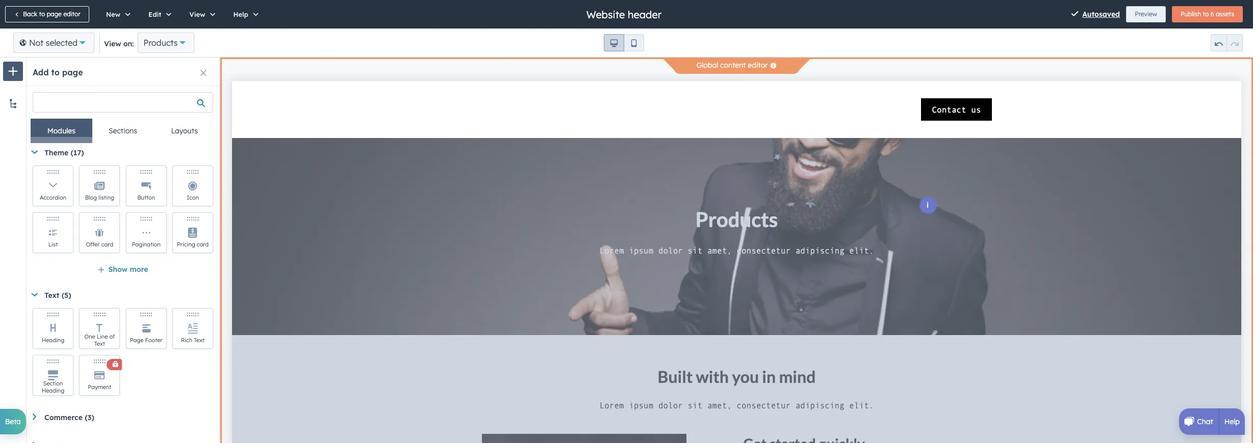 Task type: describe. For each thing, give the bounding box(es) containing it.
view on:
[[104, 39, 134, 48]]

publish
[[1181, 10, 1202, 18]]

website header
[[587, 8, 662, 21]]

add
[[33, 67, 49, 78]]

modules link
[[31, 119, 92, 143]]

view button
[[179, 0, 223, 29]]

2 autosaved button from the left
[[1083, 8, 1121, 20]]

autosaved
[[1083, 10, 1121, 19]]

not selected
[[29, 38, 78, 48]]

6
[[1211, 10, 1215, 18]]

to for add
[[51, 67, 60, 78]]

tab list containing modules
[[31, 119, 215, 144]]

1 horizontal spatial help
[[1225, 418, 1241, 427]]

products button
[[138, 33, 195, 53]]

layouts link
[[154, 119, 215, 143]]

sections link
[[92, 119, 154, 143]]

to for publish
[[1204, 10, 1210, 18]]

not selected button
[[13, 33, 94, 53]]

help button
[[223, 0, 266, 29]]

new
[[106, 10, 120, 18]]

page for add to page
[[62, 67, 83, 78]]

group containing publish to
[[1173, 6, 1244, 22]]

layouts
[[171, 127, 198, 136]]

1 autosaved button from the left
[[1072, 8, 1121, 20]]

back
[[23, 10, 37, 18]]

Search search field
[[33, 92, 213, 113]]

back to page editor button
[[5, 6, 89, 22]]

add to page
[[33, 67, 83, 78]]

not
[[29, 38, 44, 48]]

view for view
[[189, 10, 205, 18]]

view for view on:
[[104, 39, 121, 48]]

sections
[[109, 127, 137, 136]]



Task type: locate. For each thing, give the bounding box(es) containing it.
0 horizontal spatial view
[[104, 39, 121, 48]]

tab list
[[31, 119, 215, 144]]

0 vertical spatial view
[[189, 10, 205, 18]]

products
[[144, 38, 178, 48]]

beta
[[5, 418, 21, 427]]

back to page editor
[[23, 10, 80, 18]]

page
[[47, 10, 62, 18], [62, 67, 83, 78]]

1 horizontal spatial page
[[62, 67, 83, 78]]

2 horizontal spatial to
[[1204, 10, 1210, 18]]

0 horizontal spatial page
[[47, 10, 62, 18]]

help right chat
[[1225, 418, 1241, 427]]

assets
[[1216, 10, 1235, 18]]

close image
[[201, 70, 207, 76]]

edit button
[[138, 0, 179, 29]]

help
[[233, 10, 248, 18], [1225, 418, 1241, 427]]

preview
[[1136, 10, 1158, 18]]

1 horizontal spatial to
[[51, 67, 60, 78]]

0 vertical spatial editor
[[63, 10, 80, 18]]

global content editor
[[697, 61, 768, 70]]

0 horizontal spatial help
[[233, 10, 248, 18]]

header
[[628, 8, 662, 21]]

1 horizontal spatial editor
[[748, 61, 768, 70]]

preview button
[[1127, 6, 1167, 22]]

1 vertical spatial view
[[104, 39, 121, 48]]

0 horizontal spatial editor
[[63, 10, 80, 18]]

help inside button
[[233, 10, 248, 18]]

group
[[1173, 6, 1244, 22], [604, 34, 645, 52], [1211, 34, 1244, 52]]

editor right content
[[748, 61, 768, 70]]

global
[[697, 61, 719, 70]]

to for back
[[39, 10, 45, 18]]

editor inside back to page editor button
[[63, 10, 80, 18]]

to
[[39, 10, 45, 18], [1204, 10, 1210, 18], [51, 67, 60, 78]]

0 vertical spatial help
[[233, 10, 248, 18]]

content
[[721, 61, 746, 70]]

view inside button
[[189, 10, 205, 18]]

page down the selected
[[62, 67, 83, 78]]

help right view button
[[233, 10, 248, 18]]

modules
[[47, 127, 75, 136]]

publish to 6 assets
[[1181, 10, 1235, 18]]

on:
[[123, 39, 134, 48]]

1 vertical spatial editor
[[748, 61, 768, 70]]

to right the add
[[51, 67, 60, 78]]

chat
[[1198, 418, 1214, 427]]

to right back
[[39, 10, 45, 18]]

to inside button
[[39, 10, 45, 18]]

autosaved button
[[1072, 8, 1121, 20], [1083, 8, 1121, 20]]

website
[[587, 8, 625, 21]]

0 vertical spatial page
[[47, 10, 62, 18]]

beta button
[[0, 410, 26, 435]]

1 vertical spatial page
[[62, 67, 83, 78]]

editor
[[63, 10, 80, 18], [748, 61, 768, 70]]

to left 6
[[1204, 10, 1210, 18]]

page right back
[[47, 10, 62, 18]]

edit
[[149, 10, 161, 18]]

tab panel
[[31, 143, 215, 160]]

view right edit button on the top of page
[[189, 10, 205, 18]]

page inside button
[[47, 10, 62, 18]]

editor up the selected
[[63, 10, 80, 18]]

page for back to page editor
[[47, 10, 62, 18]]

view left on:
[[104, 39, 121, 48]]

0 horizontal spatial to
[[39, 10, 45, 18]]

1 vertical spatial help
[[1225, 418, 1241, 427]]

new button
[[95, 0, 138, 29]]

view
[[189, 10, 205, 18], [104, 39, 121, 48]]

1 horizontal spatial view
[[189, 10, 205, 18]]

selected
[[46, 38, 78, 48]]



Task type: vqa. For each thing, say whether or not it's contained in the screenshot.
BETA button on the left
yes



